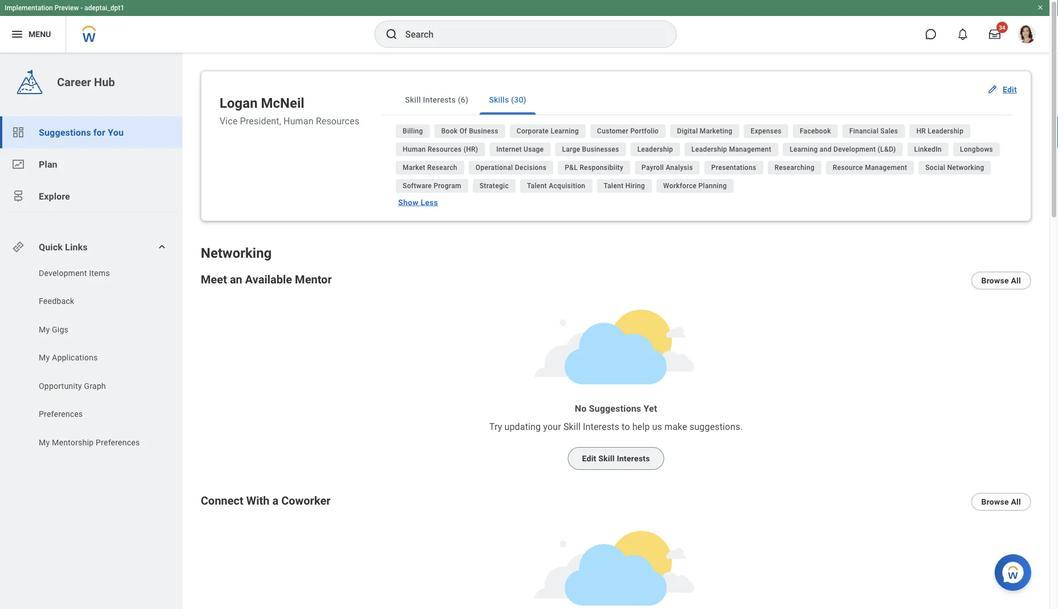 Task type: describe. For each thing, give the bounding box(es) containing it.
business
[[469, 127, 499, 135]]

explore link
[[0, 180, 183, 212]]

talent for talent acquisition
[[527, 182, 547, 190]]

plan
[[39, 159, 57, 170]]

hub
[[94, 75, 115, 89]]

with
[[246, 494, 270, 508]]

researching
[[775, 164, 815, 172]]

research
[[427, 164, 457, 172]]

billing
[[403, 127, 423, 135]]

vice
[[220, 116, 238, 126]]

profile logan mcneil image
[[1018, 25, 1036, 46]]

software
[[403, 182, 432, 190]]

meet an available mentor
[[201, 273, 332, 286]]

opportunity
[[39, 381, 82, 391]]

leadership for leadership
[[638, 145, 673, 153]]

interests inside skill interests (6) button
[[423, 95, 456, 104]]

suggestions for you link
[[0, 116, 183, 148]]

yet
[[644, 403, 657, 414]]

my for my applications
[[39, 353, 50, 363]]

resource
[[833, 164, 863, 172]]

hr leadership
[[917, 127, 964, 135]]

hr
[[917, 127, 926, 135]]

mentorship
[[52, 438, 94, 447]]

less
[[421, 198, 438, 207]]

menu
[[29, 29, 51, 39]]

menu button
[[0, 16, 66, 52]]

try updating your skill interests to help us make suggestions.
[[489, 421, 743, 432]]

resources inside logan mcneil vice president, human resources
[[316, 116, 359, 126]]

development items link
[[38, 268, 155, 279]]

-
[[81, 4, 83, 12]]

an
[[230, 273, 242, 286]]

my gigs link
[[38, 324, 155, 335]]

edit image
[[987, 84, 998, 95]]

expenses
[[751, 127, 782, 135]]

1 vertical spatial interests
[[583, 421, 620, 432]]

try
[[489, 421, 502, 432]]

connect with a coworker
[[201, 494, 331, 508]]

inbox large image
[[989, 29, 1001, 40]]

browse for meet an available mentor
[[982, 276, 1009, 285]]

customer portfolio
[[597, 127, 659, 135]]

preferences link
[[38, 409, 155, 420]]

and
[[820, 145, 832, 153]]

internet
[[497, 145, 522, 153]]

all for meet an available mentor
[[1011, 276, 1021, 285]]

show
[[398, 198, 419, 207]]

digital marketing
[[677, 127, 733, 135]]

suggestions inside list
[[39, 127, 91, 138]]

1 vertical spatial suggestions
[[589, 403, 641, 414]]

market
[[403, 164, 426, 172]]

updating
[[505, 421, 541, 432]]

list containing suggestions for you
[[0, 116, 183, 212]]

payroll
[[642, 164, 664, 172]]

(30)
[[511, 95, 526, 104]]

large
[[562, 145, 580, 153]]

1 horizontal spatial preferences
[[96, 438, 140, 447]]

skills (30)
[[489, 95, 526, 104]]

0 horizontal spatial preferences
[[39, 410, 83, 419]]

meet
[[201, 273, 227, 286]]

adeptai_dpt1
[[84, 4, 124, 12]]

edit button
[[982, 78, 1024, 101]]

1 vertical spatial networking
[[201, 245, 272, 261]]

all for connect with a coworker
[[1011, 497, 1021, 507]]

1 horizontal spatial human
[[403, 145, 426, 153]]

career hub
[[57, 75, 115, 89]]

mentor
[[295, 273, 332, 286]]

edit for edit skill interests
[[582, 454, 597, 463]]

responsibiity
[[580, 164, 623, 172]]

items
[[89, 268, 110, 278]]

gigs
[[52, 325, 68, 334]]

plan link
[[0, 148, 183, 180]]

dashboard image
[[11, 126, 25, 139]]

leadership for leadership management
[[692, 145, 727, 153]]

talent acquisition
[[527, 182, 586, 190]]

for
[[93, 127, 105, 138]]

p&l responsibiity
[[565, 164, 623, 172]]

browse all link for connect with a coworker
[[971, 493, 1032, 511]]

operational decisions
[[476, 164, 547, 172]]

notifications large image
[[957, 29, 969, 40]]

logan mcneil vice president, human resources
[[220, 95, 359, 126]]

no suggestions yet
[[575, 403, 657, 414]]

34 button
[[982, 22, 1008, 47]]

1 horizontal spatial resources
[[428, 145, 462, 153]]

a
[[272, 494, 279, 508]]

book of business
[[441, 127, 499, 135]]

links
[[65, 242, 88, 252]]

edit skill interests button
[[568, 447, 664, 470]]

help
[[633, 421, 650, 432]]

link image
[[11, 240, 25, 254]]

make
[[665, 421, 687, 432]]

skills
[[489, 95, 509, 104]]

edit for edit
[[1003, 85, 1017, 94]]

corporate
[[517, 127, 549, 135]]

management for leadership management
[[729, 145, 772, 153]]

human inside logan mcneil vice president, human resources
[[284, 116, 314, 126]]

browse all for meet an available mentor
[[982, 276, 1021, 285]]

feedback
[[39, 297, 74, 306]]



Task type: vqa. For each thing, say whether or not it's contained in the screenshot.
middle '-'
no



Task type: locate. For each thing, give the bounding box(es) containing it.
0 vertical spatial networking
[[948, 164, 985, 172]]

2 my from the top
[[39, 353, 50, 363]]

development up resource on the right top of page
[[834, 145, 876, 153]]

list containing development items
[[0, 268, 183, 452]]

human resources (hr)
[[403, 145, 478, 153]]

planning
[[699, 182, 727, 190]]

1 vertical spatial preferences
[[96, 438, 140, 447]]

2 browse all link from the top
[[971, 493, 1032, 511]]

portfolio
[[631, 127, 659, 135]]

browse all link
[[971, 272, 1032, 290], [971, 493, 1032, 511]]

opportunity graph
[[39, 381, 106, 391]]

1 vertical spatial browse all link
[[971, 493, 1032, 511]]

available
[[245, 273, 292, 286]]

internet usage
[[497, 145, 544, 153]]

2 talent from the left
[[604, 182, 624, 190]]

show less
[[398, 198, 438, 207]]

0 horizontal spatial management
[[729, 145, 772, 153]]

development items
[[39, 268, 110, 278]]

browse
[[982, 276, 1009, 285], [982, 497, 1009, 507]]

my applications
[[39, 353, 98, 363]]

suggestions up try updating your skill interests to help us make suggestions.
[[589, 403, 641, 414]]

skill up billing
[[405, 95, 421, 104]]

(hr)
[[464, 145, 478, 153]]

0 vertical spatial resources
[[316, 116, 359, 126]]

preview
[[55, 4, 79, 12]]

1 vertical spatial skill
[[564, 421, 581, 432]]

interests down to
[[617, 454, 650, 463]]

0 horizontal spatial skill
[[405, 95, 421, 104]]

analysis
[[666, 164, 693, 172]]

0 horizontal spatial networking
[[201, 245, 272, 261]]

your
[[543, 421, 561, 432]]

businesses
[[582, 145, 619, 153]]

justify image
[[10, 27, 24, 41]]

0 horizontal spatial suggestions
[[39, 127, 91, 138]]

management down 'expenses'
[[729, 145, 772, 153]]

browse all link for meet an available mentor
[[971, 272, 1032, 290]]

digital
[[677, 127, 698, 135]]

edit skill interests
[[582, 454, 650, 463]]

human down the mcneil
[[284, 116, 314, 126]]

34
[[999, 24, 1006, 31]]

learning and development (l&d)
[[790, 145, 896, 153]]

of
[[460, 127, 467, 135]]

0 vertical spatial development
[[834, 145, 876, 153]]

2 all from the top
[[1011, 497, 1021, 507]]

you
[[108, 127, 124, 138]]

logan
[[220, 95, 258, 111]]

0 horizontal spatial development
[[39, 268, 87, 278]]

1 vertical spatial browse
[[982, 497, 1009, 507]]

longbows
[[960, 145, 993, 153]]

learning up large
[[551, 127, 579, 135]]

0 horizontal spatial learning
[[551, 127, 579, 135]]

1 vertical spatial development
[[39, 268, 87, 278]]

0 vertical spatial suggestions
[[39, 127, 91, 138]]

tab list
[[382, 85, 1013, 115]]

leadership right hr
[[928, 127, 964, 135]]

leadership management
[[692, 145, 772, 153]]

1 vertical spatial management
[[865, 164, 907, 172]]

applications
[[52, 353, 98, 363]]

development inside development items link
[[39, 268, 87, 278]]

us
[[652, 421, 662, 432]]

large businesses
[[562, 145, 619, 153]]

preferences
[[39, 410, 83, 419], [96, 438, 140, 447]]

show less button
[[396, 198, 443, 207]]

0 vertical spatial interests
[[423, 95, 456, 104]]

my
[[39, 325, 50, 334], [39, 353, 50, 363], [39, 438, 50, 447]]

edit right 'edit' icon
[[1003, 85, 1017, 94]]

0 vertical spatial human
[[284, 116, 314, 126]]

1 list from the top
[[0, 116, 183, 212]]

2 vertical spatial skill
[[599, 454, 615, 463]]

networking down longbows
[[948, 164, 985, 172]]

2 horizontal spatial skill
[[599, 454, 615, 463]]

leadership up payroll
[[638, 145, 673, 153]]

my down my gigs
[[39, 353, 50, 363]]

tab list containing skill interests (6)
[[382, 85, 1013, 115]]

1 vertical spatial my
[[39, 353, 50, 363]]

0 vertical spatial preferences
[[39, 410, 83, 419]]

0 vertical spatial my
[[39, 325, 50, 334]]

0 vertical spatial learning
[[551, 127, 579, 135]]

software program
[[403, 182, 461, 190]]

development
[[834, 145, 876, 153], [39, 268, 87, 278]]

my left the mentorship
[[39, 438, 50, 447]]

chevron up small image
[[156, 241, 168, 253]]

0 horizontal spatial edit
[[582, 454, 597, 463]]

strategic
[[480, 182, 509, 190]]

1 horizontal spatial learning
[[790, 145, 818, 153]]

0 vertical spatial browse
[[982, 276, 1009, 285]]

my gigs
[[39, 325, 68, 334]]

workforce planning
[[663, 182, 727, 190]]

0 vertical spatial browse all
[[982, 276, 1021, 285]]

my for my gigs
[[39, 325, 50, 334]]

marketing
[[700, 127, 733, 135]]

2 vertical spatial interests
[[617, 454, 650, 463]]

1 browse all link from the top
[[971, 272, 1032, 290]]

interests left "(6)"
[[423, 95, 456, 104]]

management for resource management
[[865, 164, 907, 172]]

3 my from the top
[[39, 438, 50, 447]]

1 vertical spatial browse all
[[982, 497, 1021, 507]]

human up market
[[403, 145, 426, 153]]

opportunity graph link
[[38, 381, 155, 392]]

onboarding home image
[[11, 157, 25, 171]]

skill interests (6)
[[405, 95, 469, 104]]

edit down try updating your skill interests to help us make suggestions.
[[582, 454, 597, 463]]

skill down try updating your skill interests to help us make suggestions.
[[599, 454, 615, 463]]

search image
[[385, 27, 399, 41]]

1 browse from the top
[[982, 276, 1009, 285]]

1 horizontal spatial leadership
[[692, 145, 727, 153]]

quick links element
[[11, 236, 173, 258]]

my left gigs
[[39, 325, 50, 334]]

preferences down preferences link
[[96, 438, 140, 447]]

0 vertical spatial browse all link
[[971, 272, 1032, 290]]

1 vertical spatial human
[[403, 145, 426, 153]]

close environment banner image
[[1037, 4, 1044, 11]]

1 horizontal spatial networking
[[948, 164, 985, 172]]

graph
[[84, 381, 106, 391]]

p&l
[[565, 164, 578, 172]]

0 vertical spatial all
[[1011, 276, 1021, 285]]

networking
[[948, 164, 985, 172], [201, 245, 272, 261]]

skill interests (6) button
[[396, 85, 478, 115]]

1 horizontal spatial talent
[[604, 182, 624, 190]]

interests down "no suggestions yet"
[[583, 421, 620, 432]]

2 list from the top
[[0, 268, 183, 452]]

suggestions
[[39, 127, 91, 138], [589, 403, 641, 414]]

management down (l&d)
[[865, 164, 907, 172]]

presentations
[[711, 164, 756, 172]]

2 browse from the top
[[982, 497, 1009, 507]]

1 horizontal spatial suggestions
[[589, 403, 641, 414]]

suggestions.
[[690, 421, 743, 432]]

networking up an at the top left of page
[[201, 245, 272, 261]]

feedback link
[[38, 296, 155, 307]]

0 vertical spatial edit
[[1003, 85, 1017, 94]]

1 horizontal spatial management
[[865, 164, 907, 172]]

coworker
[[281, 494, 331, 508]]

interests inside 'edit skill interests' button
[[617, 454, 650, 463]]

0 vertical spatial management
[[729, 145, 772, 153]]

0 horizontal spatial leadership
[[638, 145, 673, 153]]

1 my from the top
[[39, 325, 50, 334]]

1 vertical spatial resources
[[428, 145, 462, 153]]

skill right your
[[564, 421, 581, 432]]

social
[[926, 164, 946, 172]]

career
[[57, 75, 91, 89]]

mcneil
[[261, 95, 305, 111]]

social networking
[[926, 164, 985, 172]]

2 horizontal spatial leadership
[[928, 127, 964, 135]]

suggestions for you
[[39, 127, 124, 138]]

facebook
[[800, 127, 831, 135]]

1 vertical spatial all
[[1011, 497, 1021, 507]]

0 vertical spatial list
[[0, 116, 183, 212]]

browse all for connect with a coworker
[[982, 497, 1021, 507]]

leadership down digital marketing
[[692, 145, 727, 153]]

0 horizontal spatial human
[[284, 116, 314, 126]]

talent left hiring
[[604, 182, 624, 190]]

1 horizontal spatial development
[[834, 145, 876, 153]]

talent down decisions
[[527, 182, 547, 190]]

2 browse all from the top
[[982, 497, 1021, 507]]

1 horizontal spatial skill
[[564, 421, 581, 432]]

0 vertical spatial skill
[[405, 95, 421, 104]]

Search Workday  search field
[[405, 22, 653, 47]]

0 horizontal spatial talent
[[527, 182, 547, 190]]

learning up researching
[[790, 145, 818, 153]]

1 vertical spatial edit
[[582, 454, 597, 463]]

1 vertical spatial list
[[0, 268, 183, 452]]

1 browse all from the top
[[982, 276, 1021, 285]]

1 vertical spatial learning
[[790, 145, 818, 153]]

implementation
[[5, 4, 53, 12]]

edit
[[1003, 85, 1017, 94], [582, 454, 597, 463]]

2 vertical spatial my
[[39, 438, 50, 447]]

customer
[[597, 127, 629, 135]]

connect
[[201, 494, 243, 508]]

talent for talent hiring
[[604, 182, 624, 190]]

leadership
[[928, 127, 964, 135], [638, 145, 673, 153], [692, 145, 727, 153]]

quick links
[[39, 242, 88, 252]]

timeline milestone image
[[11, 189, 25, 203]]

implementation preview -   adeptai_dpt1
[[5, 4, 124, 12]]

financial sales
[[850, 127, 898, 135]]

operational
[[476, 164, 513, 172]]

browse for connect with a coworker
[[982, 497, 1009, 507]]

my for my mentorship preferences
[[39, 438, 50, 447]]

suggestions left for
[[39, 127, 91, 138]]

1 talent from the left
[[527, 182, 547, 190]]

development down quick links
[[39, 268, 87, 278]]

learning
[[551, 127, 579, 135], [790, 145, 818, 153]]

1 all from the top
[[1011, 276, 1021, 285]]

menu banner
[[0, 0, 1050, 52]]

payroll analysis
[[642, 164, 693, 172]]

my applications link
[[38, 352, 155, 364]]

workforce
[[663, 182, 697, 190]]

list
[[0, 116, 183, 212], [0, 268, 183, 452]]

resource management
[[833, 164, 907, 172]]

preferences down opportunity
[[39, 410, 83, 419]]

all
[[1011, 276, 1021, 285], [1011, 497, 1021, 507]]

0 horizontal spatial resources
[[316, 116, 359, 126]]

1 horizontal spatial edit
[[1003, 85, 1017, 94]]



